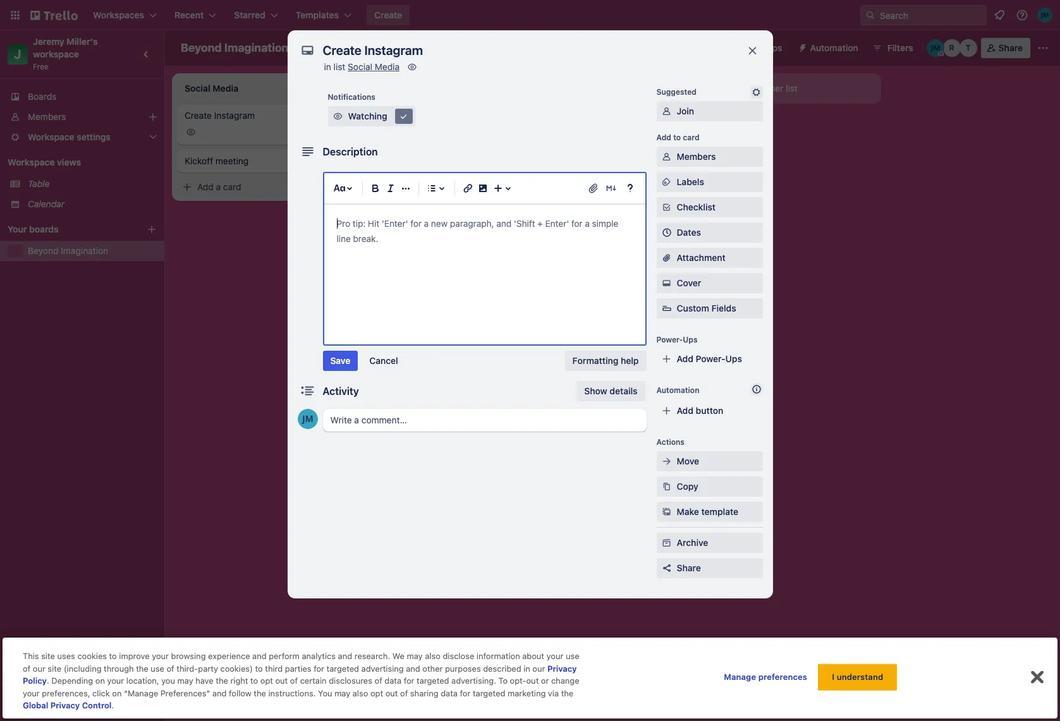 Task type: locate. For each thing, give the bounding box(es) containing it.
our up 'policy'
[[33, 664, 45, 674]]

change
[[551, 676, 580, 687]]

add down kickoff at the left top of page
[[197, 182, 214, 192]]

may down "disclosures"
[[335, 689, 351, 699]]

opt down advertising
[[371, 689, 383, 699]]

your down 'policy'
[[23, 689, 40, 699]]

1 horizontal spatial share
[[999, 42, 1023, 53]]

more formatting image
[[398, 181, 413, 196]]

power- down custom fields button
[[696, 354, 726, 364]]

bold ⌘b image
[[368, 181, 383, 196]]

i understand
[[832, 672, 884, 682]]

privacy inside . depending on your location, you may have the right to opt out of certain disclosures of data for targeted advertising. to opt-out or change your preferences, click on "manage preferences" and follow the instructions. you may also opt out of sharing data for targeted marketing via the global privacy control .
[[50, 701, 80, 711]]

your up you
[[152, 652, 169, 662]]

follow
[[229, 689, 252, 699]]

power-ups up add another list
[[736, 42, 783, 53]]

automation up add another list link
[[811, 42, 859, 53]]

sm image for watching
[[332, 110, 344, 123]]

sm image left join
[[661, 105, 673, 118]]

Done text field
[[536, 78, 675, 99]]

r button
[[943, 39, 961, 57]]

sm image inside create instagram link
[[185, 126, 197, 139]]

1 vertical spatial create
[[185, 110, 212, 121]]

1 vertical spatial imagination
[[61, 245, 108, 256]]

0 horizontal spatial ups
[[683, 335, 698, 345]]

targeted down to
[[473, 689, 506, 699]]

jeremy miller (jeremymiller198) image
[[1038, 8, 1053, 23], [298, 409, 318, 429]]

show menu image
[[1037, 42, 1050, 54]]

sm image inside cover link
[[661, 277, 673, 290]]

2 our from the left
[[533, 664, 545, 674]]

table link
[[28, 178, 157, 190]]

sm image left make
[[661, 506, 673, 519]]

2 horizontal spatial card
[[683, 133, 700, 142]]

text styles image
[[332, 181, 347, 196]]

watching button
[[328, 106, 415, 126]]

the up location,
[[136, 664, 148, 674]]

add inside button
[[677, 405, 694, 416]]

sm image for add a card
[[181, 181, 194, 194]]

sm image inside archive link
[[661, 537, 673, 550]]

share button down 0 notifications icon
[[981, 38, 1031, 58]]

ups
[[766, 42, 783, 53], [683, 335, 698, 345], [726, 354, 742, 364]]

rubyanndersson (rubyanndersson) image
[[943, 39, 961, 57]]

t button
[[960, 39, 978, 57]]

0 vertical spatial privacy
[[548, 664, 577, 674]]

create left instagram
[[185, 110, 212, 121]]

sm image left cover
[[661, 277, 673, 290]]

0 vertical spatial members link
[[0, 107, 164, 127]]

beyond imagination down the your boards with 1 items 'element'
[[28, 245, 108, 256]]

0 horizontal spatial share
[[677, 563, 701, 574]]

sm image down kickoff at the left top of page
[[181, 181, 194, 194]]

beyond down boards
[[28, 245, 59, 256]]

0 horizontal spatial for
[[314, 664, 324, 674]]

policy
[[23, 676, 47, 687]]

formatting help link
[[565, 351, 647, 371]]

Search field
[[876, 6, 987, 25]]

make template
[[677, 507, 739, 517]]

1 vertical spatial list
[[786, 83, 798, 94]]

sm image left "copy"
[[661, 481, 673, 493]]

add button
[[677, 405, 724, 416]]

of down this
[[23, 664, 31, 674]]

opt-
[[510, 676, 527, 687]]

1 vertical spatial also
[[353, 689, 368, 699]]

information
[[477, 652, 520, 662]]

1 horizontal spatial add a card link
[[357, 109, 498, 127]]

0 vertical spatial workspace
[[343, 42, 390, 53]]

workspace visible
[[343, 42, 419, 53]]

for down analytics
[[314, 664, 324, 674]]

out
[[275, 676, 288, 687], [527, 676, 539, 687], [386, 689, 398, 699]]

sm image for checklist
[[661, 201, 673, 214]]

add down custom
[[677, 354, 694, 364]]

2 horizontal spatial for
[[460, 689, 471, 699]]

visible
[[392, 42, 419, 53]]

sm image
[[793, 38, 811, 56], [750, 86, 763, 99], [332, 110, 344, 123], [181, 181, 194, 194], [661, 455, 673, 468], [661, 506, 673, 519], [661, 537, 673, 550]]

you
[[318, 689, 332, 699]]

view markdown image
[[605, 182, 618, 195]]

fields
[[712, 303, 737, 314]]

0 horizontal spatial imagination
[[61, 245, 108, 256]]

template
[[702, 507, 739, 517]]

sm image for cover
[[661, 277, 673, 290]]

0 horizontal spatial workspace
[[8, 157, 55, 168]]

power-ups inside button
[[736, 42, 783, 53]]

search image
[[866, 10, 876, 20]]

1 vertical spatial workspace
[[8, 157, 55, 168]]

0 vertical spatial on
[[95, 676, 105, 687]]

1 horizontal spatial for
[[404, 676, 415, 687]]

suggested
[[657, 87, 697, 97]]

on up click
[[95, 676, 105, 687]]

power- up add another list
[[736, 42, 766, 53]]

2 horizontal spatial may
[[407, 652, 423, 662]]

"manage
[[124, 689, 158, 699]]

instructions.
[[268, 689, 316, 699]]

1 horizontal spatial power-
[[696, 354, 726, 364]]

also inside this site uses cookies to improve your browsing experience and perform analytics and research. we may also disclose information about your use of our site (including through the use of third-party cookies) to third parties for targeted advertising and other purposes described in our
[[425, 652, 441, 662]]

global privacy control link
[[23, 701, 112, 711]]

sm image left checklist
[[661, 201, 673, 214]]

sm image left archive
[[661, 537, 673, 550]]

may right we
[[407, 652, 423, 662]]

1 horizontal spatial opt
[[371, 689, 383, 699]]

targeted up "disclosures"
[[327, 664, 359, 674]]

to down join
[[674, 133, 681, 142]]

2 vertical spatial may
[[335, 689, 351, 699]]

1 horizontal spatial may
[[335, 689, 351, 699]]

actions
[[657, 438, 685, 447]]

free
[[83, 698, 99, 709]]

depending
[[51, 676, 93, 687]]

ups up 'add power-ups'
[[683, 335, 698, 345]]

sm image inside watching button
[[398, 110, 410, 123]]

imagination inside text field
[[224, 41, 289, 54]]

0 horizontal spatial privacy
[[50, 701, 80, 711]]

2 vertical spatial card
[[223, 182, 241, 192]]

1 horizontal spatial beyond
[[181, 41, 222, 54]]

add a card link
[[357, 109, 498, 127], [177, 178, 319, 196]]

in inside this site uses cookies to improve your browsing experience and perform analytics and research. we may also disclose information about your use of our site (including through the use of third-party cookies) to third parties for targeted advertising and other purposes described in our
[[524, 664, 531, 674]]

imagination down the your boards with 1 items 'element'
[[61, 245, 108, 256]]

share for the left "share" button
[[677, 563, 701, 574]]

your right about
[[547, 652, 564, 662]]

0 vertical spatial jeremy miller (jeremymiller198) image
[[1038, 8, 1053, 23]]

workspace visible button
[[320, 38, 426, 58]]

sm image down 'actions'
[[661, 455, 673, 468]]

in
[[324, 61, 331, 72], [524, 664, 531, 674]]

button
[[696, 405, 724, 416]]

checklist
[[677, 202, 716, 213]]

0 vertical spatial power-
[[736, 42, 766, 53]]

custom fields button
[[657, 302, 763, 315]]

j
[[14, 47, 21, 61]]

calendar
[[28, 199, 65, 209]]

sm image inside copy link
[[661, 481, 673, 493]]

sm image inside the 'members' link
[[661, 151, 673, 163]]

workspace for workspace visible
[[343, 42, 390, 53]]

perform
[[269, 652, 300, 662]]

add a card down doing text box
[[377, 113, 421, 123]]

1 vertical spatial use
[[151, 664, 164, 674]]

labels
[[677, 176, 704, 187]]

1 horizontal spatial targeted
[[417, 676, 449, 687]]

privacy
[[548, 664, 577, 674], [50, 701, 80, 711]]

to up through
[[109, 652, 117, 662]]

cover
[[677, 278, 702, 288]]

workspace for workspace views
[[8, 157, 55, 168]]

0 horizontal spatial power-
[[657, 335, 683, 345]]

details
[[610, 386, 638, 397]]

card down doing text box
[[403, 113, 421, 123]]

jeremy
[[33, 36, 64, 47]]

cookies)
[[220, 664, 253, 674]]

sm image inside "labels" link
[[661, 176, 673, 188]]

star or unstar board image
[[303, 43, 313, 53]]

on
[[95, 676, 105, 687], [112, 689, 122, 699]]

ups down fields
[[726, 354, 742, 364]]

members link up "labels" link
[[657, 147, 763, 167]]

2 horizontal spatial ups
[[766, 42, 783, 53]]

sm image down notifications
[[361, 112, 373, 125]]

to
[[674, 133, 681, 142], [109, 652, 117, 662], [255, 664, 263, 674], [251, 676, 258, 687]]

create inside button
[[374, 9, 402, 20]]

1 horizontal spatial also
[[425, 652, 441, 662]]

sm image up kickoff at the left top of page
[[185, 126, 197, 139]]

also up "other"
[[425, 652, 441, 662]]

for up sharing
[[404, 676, 415, 687]]

None text field
[[317, 39, 734, 62]]

2 horizontal spatial power-
[[736, 42, 766, 53]]

2 vertical spatial power-
[[696, 354, 726, 364]]

add a card link down kickoff meeting link
[[177, 178, 319, 196]]

.
[[47, 676, 49, 687], [112, 701, 114, 711]]

this site uses cookies to improve your browsing experience and perform analytics and research. we may also disclose information about your use of our site (including through the use of third-party cookies) to third parties for targeted advertising and other purposes described in our
[[23, 652, 580, 674]]

1 horizontal spatial use
[[566, 652, 580, 662]]

privacy up change
[[548, 664, 577, 674]]

opt
[[260, 676, 273, 687], [371, 689, 383, 699]]

automation inside button
[[811, 42, 859, 53]]

0 vertical spatial add a card
[[377, 113, 421, 123]]

we
[[393, 652, 405, 662]]

add another list link
[[715, 78, 877, 99]]

understand
[[837, 672, 884, 682]]

try premium free button
[[8, 694, 154, 714]]

1 vertical spatial beyond imagination
[[28, 245, 108, 256]]

sm image down doing text box
[[398, 110, 410, 123]]

0 vertical spatial share
[[999, 42, 1023, 53]]

sm image inside "checklist" link
[[661, 201, 673, 214]]

1 vertical spatial card
[[683, 133, 700, 142]]

1 vertical spatial members link
[[657, 147, 763, 167]]

0 horizontal spatial list
[[334, 61, 346, 72]]

a right watching
[[396, 113, 400, 123]]

ups up another on the right of the page
[[766, 42, 783, 53]]

also down "disclosures"
[[353, 689, 368, 699]]

1 vertical spatial power-
[[657, 335, 683, 345]]

1 vertical spatial add a card link
[[177, 178, 319, 196]]

add left button
[[677, 405, 694, 416]]

create from template… image
[[683, 113, 693, 123]]

. up preferences,
[[47, 676, 49, 687]]

site right this
[[41, 652, 55, 662]]

data right sharing
[[441, 689, 458, 699]]

1 vertical spatial members
[[677, 151, 716, 162]]

use up you
[[151, 664, 164, 674]]

list left social on the left top of page
[[334, 61, 346, 72]]

privacy down preferences,
[[50, 701, 80, 711]]

sm image
[[406, 61, 419, 73], [661, 105, 673, 118], [398, 110, 410, 123], [361, 112, 373, 125], [185, 126, 197, 139], [661, 151, 673, 163], [661, 176, 673, 188], [661, 201, 673, 214], [661, 277, 673, 290], [661, 481, 673, 493]]

may up preferences"
[[177, 676, 193, 687]]

members link
[[0, 107, 164, 127], [657, 147, 763, 167]]

disclosures
[[329, 676, 373, 687]]

sm image down add to card
[[661, 151, 673, 163]]

1 horizontal spatial share button
[[981, 38, 1031, 58]]

share down archive
[[677, 563, 701, 574]]

and up "third"
[[252, 652, 267, 662]]

1 vertical spatial share
[[677, 563, 701, 574]]

on right click
[[112, 689, 122, 699]]

1 vertical spatial for
[[404, 676, 415, 687]]

automation up add button
[[657, 386, 700, 395]]

sm image inside "make template" link
[[661, 506, 673, 519]]

power-ups down custom
[[657, 335, 698, 345]]

sm image down notifications
[[332, 110, 344, 123]]

cancel button
[[362, 351, 406, 371]]

to right right at the left
[[251, 676, 258, 687]]

members link down boards at the top of the page
[[0, 107, 164, 127]]

0 horizontal spatial create
[[185, 110, 212, 121]]

may
[[407, 652, 423, 662], [177, 676, 193, 687], [335, 689, 351, 699]]

2 vertical spatial for
[[460, 689, 471, 699]]

1 horizontal spatial a
[[396, 113, 400, 123]]

party
[[198, 664, 218, 674]]

beyond up social media 'text box'
[[181, 41, 222, 54]]

sm image left labels
[[661, 176, 673, 188]]

preferences
[[759, 672, 808, 682]]

archive
[[677, 538, 709, 548]]

add power-ups
[[677, 354, 742, 364]]

card down meeting
[[223, 182, 241, 192]]

ups inside button
[[766, 42, 783, 53]]

0 vertical spatial .
[[47, 676, 49, 687]]

1 horizontal spatial beyond imagination
[[181, 41, 289, 54]]

0 vertical spatial imagination
[[224, 41, 289, 54]]

1 horizontal spatial workspace
[[343, 42, 390, 53]]

sm image inside join link
[[661, 105, 673, 118]]

copy
[[677, 481, 699, 492]]

sm image inside automation button
[[793, 38, 811, 56]]

purposes
[[445, 664, 481, 674]]

media
[[375, 61, 400, 72]]

data down advertising
[[385, 676, 402, 687]]

1 horizontal spatial members
[[677, 151, 716, 162]]

share left show menu image
[[999, 42, 1023, 53]]

sm image for labels
[[661, 176, 673, 188]]

to left "third"
[[255, 664, 263, 674]]

1 vertical spatial beyond
[[28, 245, 59, 256]]

1 vertical spatial may
[[177, 676, 193, 687]]

. right the free
[[112, 701, 114, 711]]

sm image inside watching button
[[332, 110, 344, 123]]

terryturtle85 (terryturtle85) image
[[960, 39, 978, 57]]

image image
[[475, 181, 490, 196]]

sm image down power-ups button at right
[[750, 86, 763, 99]]

0 horizontal spatial out
[[275, 676, 288, 687]]

privacy policy
[[23, 664, 577, 687]]

also inside . depending on your location, you may have the right to opt out of certain disclosures of data for targeted advertising. to opt-out or change your preferences, click on "manage preferences" and follow the instructions. you may also opt out of sharing data for targeted marketing via the global privacy control .
[[353, 689, 368, 699]]

sm image for add a card
[[361, 112, 373, 125]]

research.
[[355, 652, 390, 662]]

out down advertising
[[386, 689, 398, 699]]

workspace up table
[[8, 157, 55, 168]]

privacy inside privacy policy
[[548, 664, 577, 674]]

disclose
[[443, 652, 475, 662]]

0 horizontal spatial automation
[[657, 386, 700, 395]]

1 vertical spatial privacy
[[50, 701, 80, 711]]

formatting help
[[573, 355, 639, 366]]

beyond imagination link
[[28, 245, 157, 257]]

in down about
[[524, 664, 531, 674]]

targeted down "other"
[[417, 676, 449, 687]]

open information menu image
[[1016, 9, 1029, 22]]

0 vertical spatial power-ups
[[736, 42, 783, 53]]

beyond imagination up social media 'text box'
[[181, 41, 289, 54]]

opt down "third"
[[260, 676, 273, 687]]

site
[[41, 652, 55, 662], [48, 664, 61, 674]]

0 vertical spatial beyond
[[181, 41, 222, 54]]

manage preferences button
[[724, 665, 808, 690]]

sm image inside "move" link
[[661, 455, 673, 468]]

beyond inside text field
[[181, 41, 222, 54]]

0 vertical spatial may
[[407, 652, 423, 662]]

0 vertical spatial opt
[[260, 676, 273, 687]]

of left sharing
[[400, 689, 408, 699]]

. depending on your location, you may have the right to opt out of certain disclosures of data for targeted advertising. to opt-out or change your preferences, click on "manage preferences" and follow the instructions. you may also opt out of sharing data for targeted marketing via the global privacy control .
[[23, 676, 580, 711]]

power-
[[736, 42, 766, 53], [657, 335, 683, 345], [696, 354, 726, 364]]

the inside this site uses cookies to improve your browsing experience and perform analytics and research. we may also disclose information about your use of our site (including through the use of third-party cookies) to third parties for targeted advertising and other purposes described in our
[[136, 664, 148, 674]]

to
[[499, 676, 508, 687]]

members up labels
[[677, 151, 716, 162]]

privacy alert dialog
[[3, 638, 1058, 719]]

0 vertical spatial targeted
[[327, 664, 359, 674]]

and down have on the left of the page
[[212, 689, 227, 699]]

0 vertical spatial data
[[385, 676, 402, 687]]

create up workspace visible
[[374, 9, 402, 20]]

our down about
[[533, 664, 545, 674]]

1 horizontal spatial power-ups
[[736, 42, 783, 53]]

power- down custom
[[657, 335, 683, 345]]

sm image for members
[[661, 151, 673, 163]]

share button
[[981, 38, 1031, 58], [657, 558, 763, 579]]

sm image up add another list link
[[793, 38, 811, 56]]

a down kickoff meeting
[[216, 182, 221, 192]]

out left or
[[527, 676, 539, 687]]

add
[[734, 83, 750, 94], [377, 113, 393, 123], [657, 133, 672, 142], [197, 182, 214, 192], [677, 354, 694, 364], [677, 405, 694, 416]]

use
[[566, 652, 580, 662], [151, 664, 164, 674]]

1 horizontal spatial ups
[[726, 354, 742, 364]]

workspace inside button
[[343, 42, 390, 53]]

workspace
[[343, 42, 390, 53], [8, 157, 55, 168]]

1 horizontal spatial privacy
[[548, 664, 577, 674]]

1 vertical spatial in
[[524, 664, 531, 674]]

third-
[[177, 664, 198, 674]]

sm image inside the add a card link
[[181, 181, 194, 194]]

0 horizontal spatial a
[[216, 182, 221, 192]]

1 vertical spatial on
[[112, 689, 122, 699]]

social
[[348, 61, 373, 72]]

1 vertical spatial data
[[441, 689, 458, 699]]

create from template… image
[[324, 182, 334, 192]]

and inside . depending on your location, you may have the right to opt out of certain disclosures of data for targeted advertising. to opt-out or change your preferences, click on "manage preferences" and follow the instructions. you may also opt out of sharing data for targeted marketing via the global privacy control .
[[212, 689, 227, 699]]

the left right at the left
[[216, 676, 228, 687]]

power- inside power-ups button
[[736, 42, 766, 53]]

0 vertical spatial share button
[[981, 38, 1031, 58]]



Task type: vqa. For each thing, say whether or not it's contained in the screenshot.
Watching
yes



Task type: describe. For each thing, give the bounding box(es) containing it.
about
[[523, 652, 545, 662]]

1 vertical spatial ups
[[683, 335, 698, 345]]

or
[[541, 676, 549, 687]]

add up 'description'
[[377, 113, 393, 123]]

may inside this site uses cookies to improve your browsing experience and perform analytics and research. we may also disclose information about your use of our site (including through the use of third-party cookies) to third parties for targeted advertising and other purposes described in our
[[407, 652, 423, 662]]

to inside . depending on your location, you may have the right to opt out of certain disclosures of data for targeted advertising. to opt-out or change your preferences, click on "manage preferences" and follow the instructions. you may also opt out of sharing data for targeted marketing via the global privacy control .
[[251, 676, 258, 687]]

0 vertical spatial add a card link
[[357, 109, 498, 127]]

of up you
[[167, 664, 174, 674]]

advertising.
[[452, 676, 496, 687]]

power- inside 'add power-ups' link
[[696, 354, 726, 364]]

t
[[966, 43, 971, 52]]

sm image for make template
[[661, 506, 673, 519]]

0 horizontal spatial opt
[[260, 676, 273, 687]]

cookies
[[77, 652, 107, 662]]

create button
[[367, 5, 410, 25]]

0 vertical spatial card
[[403, 113, 421, 123]]

0 horizontal spatial may
[[177, 676, 193, 687]]

Doing text field
[[357, 78, 496, 99]]

0 horizontal spatial on
[[95, 676, 105, 687]]

Write a comment text field
[[323, 409, 647, 432]]

show details
[[585, 386, 638, 397]]

1 horizontal spatial data
[[441, 689, 458, 699]]

notifications
[[328, 92, 376, 102]]

for inside this site uses cookies to improve your browsing experience and perform analytics and research. we may also disclose information about your use of our site (including through the use of third-party cookies) to third parties for targeted advertising and other purposes described in our
[[314, 664, 324, 674]]

of down advertising
[[375, 676, 383, 687]]

your
[[8, 224, 27, 235]]

move link
[[657, 452, 763, 472]]

certain
[[300, 676, 327, 687]]

1 vertical spatial opt
[[371, 689, 383, 699]]

0 horizontal spatial members link
[[0, 107, 164, 127]]

show details link
[[577, 381, 645, 402]]

Board name text field
[[175, 38, 295, 58]]

watching
[[348, 111, 388, 121]]

add board image
[[147, 225, 157, 235]]

show
[[585, 386, 608, 397]]

jeremy miller's workspace free
[[33, 36, 100, 71]]

sm image for archive
[[661, 537, 673, 550]]

1 vertical spatial site
[[48, 664, 61, 674]]

custom fields
[[677, 303, 737, 314]]

premium
[[44, 698, 80, 709]]

social media link
[[348, 61, 400, 72]]

2 vertical spatial ups
[[726, 354, 742, 364]]

1 horizontal spatial on
[[112, 689, 122, 699]]

create for create instagram
[[185, 110, 212, 121]]

add power-ups link
[[657, 349, 763, 369]]

members for right the 'members' link
[[677, 151, 716, 162]]

0 notifications image
[[992, 8, 1008, 23]]

boards
[[28, 91, 57, 102]]

improve
[[119, 652, 150, 662]]

third
[[265, 664, 283, 674]]

add another list
[[734, 83, 798, 94]]

0 horizontal spatial in
[[324, 61, 331, 72]]

attachment
[[677, 252, 726, 263]]

right
[[230, 676, 248, 687]]

1 vertical spatial automation
[[657, 386, 700, 395]]

join
[[677, 106, 695, 116]]

the down change
[[561, 689, 574, 699]]

through
[[104, 664, 134, 674]]

0 horizontal spatial add a card link
[[177, 178, 319, 196]]

1 vertical spatial targeted
[[417, 676, 449, 687]]

0 horizontal spatial card
[[223, 182, 241, 192]]

click
[[92, 689, 110, 699]]

sm image for join
[[661, 105, 673, 118]]

editor toolbar toolbar
[[329, 178, 640, 199]]

2 horizontal spatial out
[[527, 676, 539, 687]]

1 vertical spatial jeremy miller (jeremymiller198) image
[[298, 409, 318, 429]]

1 horizontal spatial members link
[[657, 147, 763, 167]]

0 horizontal spatial beyond imagination
[[28, 245, 108, 256]]

0 horizontal spatial use
[[151, 664, 164, 674]]

r
[[950, 43, 955, 52]]

add down suggested
[[657, 133, 672, 142]]

marketing
[[508, 689, 546, 699]]

italic ⌘i image
[[383, 181, 398, 196]]

Main content area, start typing to enter text. text field
[[337, 216, 633, 247]]

your boards with 1 items element
[[8, 222, 128, 237]]

sm image down visible in the top left of the page
[[406, 61, 419, 73]]

kickoff meeting link
[[177, 150, 339, 173]]

described
[[483, 664, 522, 674]]

formatting
[[573, 355, 619, 366]]

1 horizontal spatial out
[[386, 689, 398, 699]]

boards
[[29, 224, 59, 235]]

move
[[677, 456, 700, 467]]

create instagram
[[185, 110, 255, 121]]

uses
[[57, 652, 75, 662]]

sm image for move
[[661, 455, 673, 468]]

sm image for copy
[[661, 481, 673, 493]]

back to home image
[[30, 5, 78, 25]]

add button button
[[657, 401, 763, 421]]

manage preferences
[[724, 672, 808, 682]]

0 horizontal spatial share button
[[657, 558, 763, 579]]

1 horizontal spatial add a card
[[377, 113, 421, 123]]

add left another on the right of the page
[[734, 83, 750, 94]]

1 our from the left
[[33, 664, 45, 674]]

attach and insert link image
[[587, 182, 600, 195]]

your down through
[[107, 676, 124, 687]]

preferences"
[[160, 689, 210, 699]]

miller's
[[67, 36, 98, 47]]

1 vertical spatial power-ups
[[657, 335, 698, 345]]

members for the left the 'members' link
[[28, 111, 66, 122]]

workspace
[[33, 49, 79, 59]]

and left "other"
[[406, 664, 420, 674]]

sm image for suggested
[[750, 86, 763, 99]]

other
[[423, 664, 443, 674]]

analytics
[[302, 652, 336, 662]]

beyond imagination inside text field
[[181, 41, 289, 54]]

0 vertical spatial a
[[396, 113, 400, 123]]

of up instructions.
[[290, 676, 298, 687]]

description
[[323, 146, 378, 157]]

archive link
[[657, 533, 763, 553]]

labels link
[[657, 172, 763, 192]]

attachment button
[[657, 248, 763, 268]]

kickoff meeting
[[185, 156, 249, 166]]

0 vertical spatial site
[[41, 652, 55, 662]]

and up "disclosures"
[[338, 652, 352, 662]]

create instagram link
[[177, 104, 339, 145]]

make
[[677, 507, 699, 517]]

1 horizontal spatial .
[[112, 701, 114, 711]]

primary element
[[0, 0, 1061, 30]]

parties
[[285, 664, 312, 674]]

jeremy miller (jeremymiller198) image
[[927, 39, 945, 57]]

custom
[[677, 303, 710, 314]]

link image
[[460, 181, 475, 196]]

free
[[33, 62, 49, 71]]

targeted inside this site uses cookies to improve your browsing experience and perform analytics and research. we may also disclose information about your use of our site (including through the use of third-party cookies) to third parties for targeted advertising and other purposes described in our
[[327, 664, 359, 674]]

create for create
[[374, 9, 402, 20]]

0 vertical spatial use
[[566, 652, 580, 662]]

another
[[752, 83, 784, 94]]

share for topmost "share" button
[[999, 42, 1023, 53]]

workspace views
[[8, 157, 81, 168]]

automation button
[[793, 38, 866, 58]]

0 horizontal spatial beyond
[[28, 245, 59, 256]]

in list social media
[[324, 61, 400, 72]]

filters button
[[869, 38, 918, 58]]

your boards
[[8, 224, 59, 235]]

make template link
[[657, 502, 763, 522]]

checklist link
[[657, 197, 763, 218]]

browsing
[[171, 652, 206, 662]]

sm image for automation
[[793, 38, 811, 56]]

0 vertical spatial list
[[334, 61, 346, 72]]

copy link
[[657, 477, 763, 497]]

open help dialog image
[[623, 181, 638, 196]]

1 horizontal spatial jeremy miller (jeremymiller198) image
[[1038, 8, 1053, 23]]

the right follow in the left of the page
[[254, 689, 266, 699]]

1 vertical spatial add a card
[[197, 182, 241, 192]]

2 vertical spatial targeted
[[473, 689, 506, 699]]

lists image
[[424, 181, 439, 196]]

preferences,
[[42, 689, 90, 699]]

Social Media text field
[[177, 78, 316, 99]]

control
[[82, 701, 112, 711]]

kickoff
[[185, 156, 213, 166]]

via
[[548, 689, 559, 699]]



